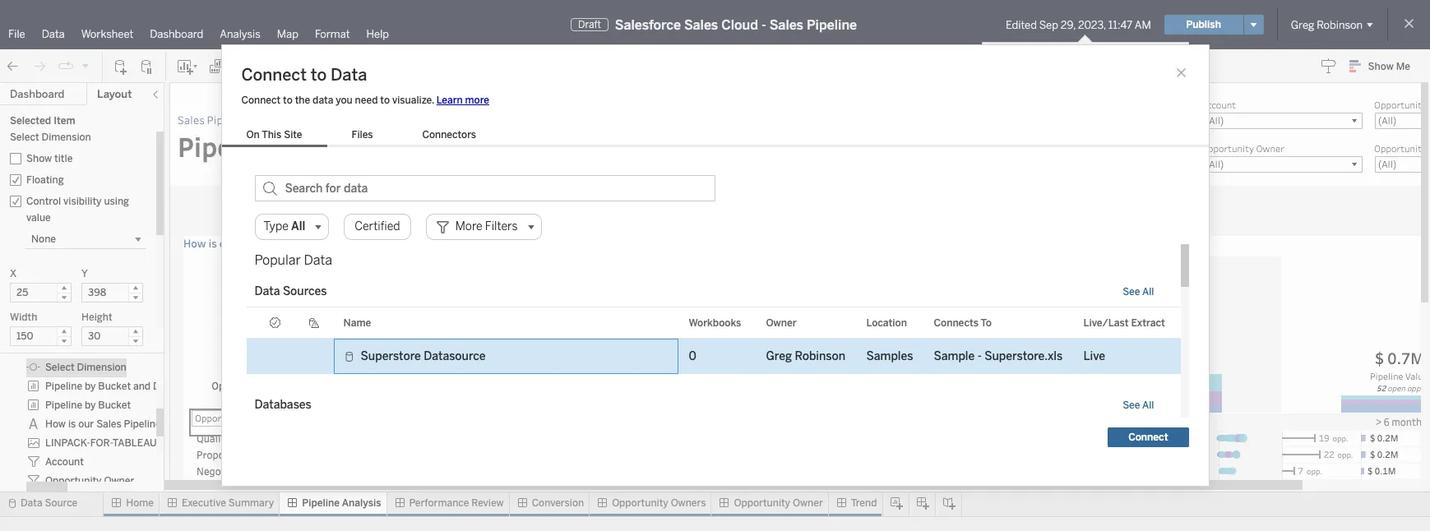 Task type: vqa. For each thing, say whether or not it's contained in the screenshot.
Select
yes



Task type: describe. For each thing, give the bounding box(es) containing it.
control visibility using value
[[26, 196, 129, 224]]

Qualification, Dimension. Press Space to toggle selection. Press Escape to go back to the left margin. Use arrow keys to navigate headers text field
[[192, 430, 326, 447]]

executive
[[182, 498, 226, 509]]

close image
[[1172, 44, 1187, 59]]

sort ascending image
[[308, 58, 325, 74]]

t
[[1429, 142, 1430, 155]]

2 horizontal spatial to
[[380, 95, 390, 106]]

see for data sources
[[1123, 286, 1140, 298]]

sample
[[934, 349, 975, 363]]

visualize.
[[392, 95, 434, 106]]

x
[[10, 268, 17, 280]]

X text field
[[10, 283, 72, 303]]

Proposal/Quote, Dimension. Press Space to toggle selection. Press Escape to go back to the left margin. Use arrow keys to navigate headers text field
[[192, 447, 326, 463]]

connect button
[[1108, 428, 1189, 447]]

0
[[689, 349, 696, 363]]

opportunity s
[[1374, 99, 1430, 111]]

on
[[246, 129, 260, 141]]

worksheet
[[81, 28, 133, 40]]

s
[[1429, 99, 1430, 111]]

show me button
[[1342, 53, 1425, 79]]

autosave
[[993, 53, 1036, 64]]

0 horizontal spatial dimension
[[77, 362, 126, 373]]

11:47
[[1108, 19, 1132, 31]]

opportunity owner inside the pipeline analysis application
[[1201, 142, 1284, 155]]

summary
[[228, 498, 274, 509]]

pipeline analysis heading
[[178, 90, 1430, 186]]

samples
[[866, 349, 913, 363]]

learn more link
[[436, 95, 489, 106]]

trend
[[851, 498, 877, 509]]

1 vertical spatial how
[[45, 418, 66, 430]]

layout
[[97, 88, 132, 100]]

undo image
[[5, 58, 21, 74]]

0 vertical spatial robinson
[[1317, 19, 1363, 31]]

owners
[[671, 498, 706, 509]]

learn
[[436, 95, 463, 106]]

opportunity t
[[1374, 142, 1430, 155]]

pipeline by bucket
[[45, 400, 131, 411]]

2 vertical spatial analysis
[[342, 498, 381, 509]]

home
[[126, 498, 154, 509]]

see all button for databases
[[1123, 400, 1154, 411]]

analysis inside sales pipeline pipeline analysis
[[283, 128, 388, 164]]

29,
[[1061, 19, 1076, 31]]

to
[[981, 317, 992, 329]]

sales pipeline pipeline analysis
[[178, 113, 388, 164]]

using
[[104, 196, 129, 207]]

floating
[[26, 174, 64, 186]]

1 horizontal spatial dimension
[[153, 381, 203, 392]]

salesforce
[[615, 17, 681, 32]]

name
[[343, 317, 371, 329]]

1 for- from the left
[[90, 437, 112, 449]]

robinson inside row
[[795, 349, 845, 363]]

salesforce sales cloud - sales pipeline
[[615, 17, 857, 32]]

certified button
[[344, 214, 411, 240]]

the
[[295, 95, 310, 106]]

opportunity close date
[[877, 134, 977, 146]]

all for databases
[[1142, 400, 1154, 411]]

opportunity owners
[[612, 498, 706, 509]]

> 6 months, Days to Close (bucket). Press Space to toggle selection. Press Escape to go back to the left margin. Use arrow keys to navigate headers text field
[[1281, 414, 1430, 431]]

on
[[1049, 53, 1061, 64]]

sample - superstore.xls
[[934, 349, 1063, 363]]

superstore
[[361, 349, 421, 363]]

select
[[45, 362, 74, 373]]

connect for connect to data
[[241, 65, 307, 85]]

control
[[26, 196, 61, 207]]

> 6 months, Days to Close (bucket). Press Space to toggle selection. Press Escape to go back to the left margin. Use arrow keys to navigate headers text field
[[1282, 414, 1430, 430]]

data
[[313, 95, 333, 106]]

data sources
[[255, 285, 327, 299]]

title
[[54, 153, 73, 164]]

Width text field
[[10, 326, 72, 346]]

item
[[54, 115, 75, 127]]

publish
[[1186, 19, 1221, 30]]

1 horizontal spatial greg robinson
[[1291, 19, 1363, 31]]

selected item select dimension
[[10, 115, 91, 143]]

sales right cloud
[[769, 17, 803, 32]]

site
[[284, 129, 302, 141]]

all for data sources
[[1142, 286, 1154, 298]]

connects
[[934, 317, 979, 329]]

see all for data sources
[[1123, 286, 1154, 298]]

tableau-
[[112, 437, 160, 449]]

map
[[277, 28, 298, 40]]

date
[[957, 134, 977, 146]]

composed? inside the pipeline analysis application
[[311, 236, 367, 251]]

Negotiation, Dimension. Press Space to toggle selection. Press Escape to go back to the left margin. Use arrow keys to navigate headers text field
[[192, 463, 326, 479]]

visibility
[[63, 196, 102, 207]]

white-
[[183, 437, 218, 449]]

extract
[[1131, 317, 1165, 329]]

linpack-for-tableau-for-white-background.png
[[45, 437, 307, 449]]

y
[[81, 268, 88, 280]]

draft
[[578, 19, 601, 30]]

me
[[1396, 61, 1410, 72]]

0 vertical spatial greg
[[1291, 19, 1314, 31]]

Y text field
[[81, 283, 143, 303]]

need
[[355, 95, 378, 106]]

- inside row
[[978, 349, 982, 363]]

location
[[866, 317, 907, 329]]

totals image
[[361, 58, 381, 74]]

collapse image
[[150, 90, 160, 100]]

executive summary
[[182, 498, 274, 509]]

sales left cloud
[[684, 17, 718, 32]]

publish button
[[1164, 15, 1243, 35]]

replay animation image
[[81, 60, 90, 70]]

duplicate image
[[209, 58, 225, 74]]

how inside the pipeline analysis application
[[183, 236, 206, 251]]

0 horizontal spatial account
[[45, 456, 84, 468]]

width
[[10, 312, 37, 323]]

our inside the pipeline analysis application
[[219, 236, 236, 251]]

greg robinson inside row
[[766, 349, 845, 363]]

source
[[45, 498, 78, 509]]

close
[[932, 134, 955, 146]]

connect for connect
[[1128, 432, 1168, 443]]

autosave is on
[[993, 53, 1061, 64]]

popular data
[[255, 252, 332, 268]]

workbooks
[[689, 317, 741, 329]]



Task type: locate. For each thing, give the bounding box(es) containing it.
height
[[81, 312, 112, 323]]

2 horizontal spatial is
[[1039, 53, 1046, 64]]

review
[[471, 498, 504, 509]]

list box
[[222, 126, 501, 147]]

1 vertical spatial see
[[1123, 400, 1140, 411]]

1 horizontal spatial account
[[1201, 99, 1236, 111]]

1 vertical spatial greg
[[766, 349, 792, 363]]

row group
[[246, 339, 1180, 375]]

by up pipeline by bucket
[[85, 381, 96, 392]]

account inside the pipeline analysis application
[[1201, 99, 1236, 111]]

composed?
[[311, 236, 367, 251], [163, 418, 217, 430]]

1 horizontal spatial dashboard
[[150, 28, 203, 40]]

value
[[26, 212, 51, 224]]

data
[[42, 28, 65, 40], [331, 65, 367, 85], [304, 252, 332, 268], [255, 285, 280, 299], [21, 498, 42, 509]]

greg
[[1291, 19, 1314, 31], [766, 349, 792, 363]]

sources
[[283, 285, 327, 299]]

2 vertical spatial opportunity owner
[[734, 498, 823, 509]]

0 vertical spatial show
[[1368, 61, 1394, 72]]

1 vertical spatial by
[[85, 400, 96, 411]]

0 vertical spatial greg robinson
[[1291, 19, 1363, 31]]

1 vertical spatial account
[[45, 456, 84, 468]]

1 horizontal spatial show
[[1368, 61, 1394, 72]]

list box containing on this site
[[222, 126, 501, 147]]

see all button
[[1123, 286, 1154, 298], [1123, 400, 1154, 411]]

datasource
[[424, 349, 486, 363]]

data source
[[21, 498, 78, 509]]

1 vertical spatial see all button
[[1123, 400, 1154, 411]]

superstore.xls
[[984, 349, 1063, 363]]

0 vertical spatial -
[[761, 17, 766, 32]]

connect
[[241, 65, 307, 85], [241, 95, 281, 106], [1128, 432, 1168, 443]]

0 horizontal spatial greg
[[766, 349, 792, 363]]

1 see all from the top
[[1123, 286, 1154, 298]]

analysis left performance
[[342, 498, 381, 509]]

new worksheet image
[[176, 58, 199, 74]]

bucket for pipeline by bucket
[[98, 400, 131, 411]]

edited
[[1006, 19, 1037, 31]]

0 horizontal spatial robinson
[[795, 349, 845, 363]]

owner
[[1256, 142, 1284, 155], [766, 317, 797, 329], [104, 475, 134, 487], [793, 498, 823, 509]]

sep
[[1039, 19, 1058, 31]]

owner inside the pipeline analysis application
[[1256, 142, 1284, 155]]

all up extract on the right bottom of page
[[1142, 286, 1154, 298]]

grid
[[246, 308, 1180, 390]]

-
[[761, 17, 766, 32], [978, 349, 982, 363]]

for-
[[90, 437, 112, 449], [160, 437, 183, 449]]

sales inside sales pipeline pipeline analysis
[[178, 113, 205, 127]]

to left sort descending image
[[311, 65, 327, 85]]

composed? up white-
[[163, 418, 217, 430]]

0 vertical spatial see all
[[1123, 286, 1154, 298]]

1 vertical spatial dashboard
[[10, 88, 65, 100]]

0 vertical spatial all
[[1142, 286, 1154, 298]]

0 vertical spatial bucket
[[98, 381, 131, 392]]

to for the
[[283, 95, 293, 106]]

analysis down you
[[283, 128, 388, 164]]

2 vertical spatial is
[[68, 418, 76, 430]]

1 vertical spatial all
[[1142, 400, 1154, 411]]

2 see all button from the top
[[1123, 400, 1154, 411]]

greg robinson
[[1291, 19, 1363, 31], [766, 349, 845, 363]]

see up 3-6 months, days to close (bucket). press space to toggle selection. press escape to go back to the left margin. use arrow keys to navigate headers text field
[[1123, 400, 1140, 411]]

row group containing superstore datasource
[[246, 339, 1180, 375]]

2 vertical spatial connect
[[1128, 432, 1168, 443]]

by for pipeline by bucket and dimension
[[85, 381, 96, 392]]

see all button for data sources
[[1123, 286, 1154, 298]]

connectors
[[422, 129, 476, 141]]

2 by from the top
[[85, 400, 96, 411]]

0 horizontal spatial is
[[68, 418, 76, 430]]

analysis
[[220, 28, 260, 40], [283, 128, 388, 164], [342, 498, 381, 509]]

pause auto updates image
[[139, 58, 155, 74]]

data up replay animation image
[[42, 28, 65, 40]]

0 horizontal spatial show
[[26, 153, 52, 164]]

greg inside row
[[766, 349, 792, 363]]

pipeline
[[807, 17, 857, 32], [207, 113, 247, 127], [178, 128, 277, 164], [268, 236, 308, 251], [45, 381, 82, 392], [45, 400, 82, 411], [124, 418, 161, 430], [302, 498, 340, 509]]

0 horizontal spatial composed?
[[163, 418, 217, 430]]

1 vertical spatial greg robinson
[[766, 349, 845, 363]]

1 vertical spatial is
[[208, 236, 217, 251]]

to for data
[[311, 65, 327, 85]]

1 see from the top
[[1123, 286, 1140, 298]]

dashboard
[[150, 28, 203, 40], [10, 88, 65, 100]]

1 horizontal spatial how
[[183, 236, 206, 251]]

linpack-
[[45, 437, 90, 449]]

composed? down certified
[[311, 236, 367, 251]]

show left 'me'
[[1368, 61, 1394, 72]]

analysis up clear sheet image
[[220, 28, 260, 40]]

1 horizontal spatial robinson
[[1317, 19, 1363, 31]]

0 horizontal spatial how
[[45, 418, 66, 430]]

2 all from the top
[[1142, 400, 1154, 411]]

2023,
[[1078, 19, 1106, 31]]

sales up popular
[[239, 236, 266, 251]]

data guide image
[[1320, 58, 1337, 74]]

select dimension
[[10, 132, 91, 143]]

bucket left and
[[98, 381, 131, 392]]

data up you
[[331, 65, 367, 85]]

connects to
[[934, 317, 992, 329]]

conversion
[[532, 498, 584, 509]]

data for data
[[42, 28, 65, 40]]

is
[[1039, 53, 1046, 64], [208, 236, 217, 251], [68, 418, 76, 430]]

0 vertical spatial is
[[1039, 53, 1046, 64]]

see for databases
[[1123, 400, 1140, 411]]

data down popular
[[255, 285, 280, 299]]

data for data sources
[[255, 285, 280, 299]]

connect to the data you need to visualize. learn more
[[241, 95, 489, 106]]

show me
[[1368, 61, 1410, 72]]

our
[[219, 236, 236, 251], [78, 418, 94, 430]]

connect up on
[[241, 95, 281, 106]]

account
[[1201, 99, 1236, 111], [45, 456, 84, 468]]

1 vertical spatial opportunity owner
[[45, 475, 134, 487]]

bucket
[[98, 381, 131, 392], [98, 400, 131, 411]]

robinson left samples
[[795, 349, 845, 363]]

performance review
[[409, 498, 504, 509]]

pipeline by bucket and dimension
[[45, 381, 203, 392]]

1 vertical spatial analysis
[[283, 128, 388, 164]]

0 vertical spatial see all button
[[1123, 286, 1154, 298]]

data left source
[[21, 498, 42, 509]]

see up live/last extract
[[1123, 286, 1140, 298]]

0 vertical spatial dimension
[[77, 362, 126, 373]]

1 horizontal spatial is
[[208, 236, 217, 251]]

popular
[[255, 252, 301, 268]]

how is our sales pipeline composed? up tableau-
[[45, 418, 217, 430]]

to left the
[[283, 95, 293, 106]]

all up 3-6 months, days to close (bucket). press space to toggle selection. press escape to go back to the left margin. use arrow keys to navigate headers text box
[[1142, 400, 1154, 411]]

pipeline analysis
[[302, 498, 381, 509]]

format
[[315, 28, 350, 40]]

see all
[[1123, 286, 1154, 298], [1123, 400, 1154, 411]]

data for data source
[[21, 498, 42, 509]]

1 horizontal spatial to
[[311, 65, 327, 85]]

show for show me
[[1368, 61, 1394, 72]]

0 horizontal spatial to
[[283, 95, 293, 106]]

clear sheet image
[[235, 58, 262, 74]]

row containing superstore datasource
[[246, 339, 1180, 375]]

and
[[133, 381, 151, 392]]

show title
[[26, 153, 73, 164]]

performance
[[409, 498, 469, 509]]

1 vertical spatial bucket
[[98, 400, 131, 411]]

sort descending image
[[335, 58, 351, 74]]

1 vertical spatial see all
[[1123, 400, 1154, 411]]

1 by from the top
[[85, 381, 96, 392]]

sales down new worksheet image
[[178, 113, 205, 127]]

how is our sales pipeline composed? inside the pipeline analysis application
[[183, 236, 367, 251]]

account down publish button
[[1201, 99, 1236, 111]]

dashboard up "selected"
[[10, 88, 65, 100]]

2 horizontal spatial opportunity owner
[[1201, 142, 1284, 155]]

0 vertical spatial opportunity owner
[[1201, 142, 1284, 155]]

0 vertical spatial our
[[219, 236, 236, 251]]

1 see all button from the top
[[1123, 286, 1154, 298]]

Discovery, Dimension. Press Space to toggle selection. Press Escape to go back to the left margin. Use arrow keys to navigate headers text field
[[192, 479, 326, 496]]

dimension right and
[[153, 381, 203, 392]]

more
[[465, 95, 489, 106]]

robinson up data guide image
[[1317, 19, 1363, 31]]

0 vertical spatial how
[[183, 236, 206, 251]]

1 horizontal spatial greg
[[1291, 19, 1314, 31]]

swap rows and columns image
[[282, 58, 299, 74]]

by for pipeline by bucket
[[85, 400, 96, 411]]

0 horizontal spatial for-
[[90, 437, 112, 449]]

am
[[1135, 19, 1151, 31]]

1 all from the top
[[1142, 286, 1154, 298]]

databases
[[255, 398, 311, 412]]

replay animation image
[[58, 58, 74, 74]]

0 horizontal spatial -
[[761, 17, 766, 32]]

marks. press enter to open the view data window.. use arrow keys to navigate data visualization elements. image
[[192, 257, 323, 335], [327, 257, 1430, 414], [192, 335, 323, 413], [326, 430, 1430, 497]]

2 for- from the left
[[160, 437, 183, 449]]

1 vertical spatial dimension
[[153, 381, 203, 392]]

connect up the
[[241, 65, 307, 85]]

- right cloud
[[761, 17, 766, 32]]

0 horizontal spatial greg robinson
[[766, 349, 845, 363]]

connect down 3-6 months, days to close (bucket). press space to toggle selection. press escape to go back to the left margin. use arrow keys to navigate headers text field
[[1128, 432, 1168, 443]]

0 vertical spatial account
[[1201, 99, 1236, 111]]

account down linpack- on the left bottom of page
[[45, 456, 84, 468]]

how is our sales pipeline composed? up popular
[[183, 236, 367, 251]]

you
[[336, 95, 353, 106]]

1 vertical spatial how is our sales pipeline composed?
[[45, 418, 217, 430]]

0 vertical spatial analysis
[[220, 28, 260, 40]]

3-6 months, Days to Close (bucket). Press Space to toggle selection. Press Escape to go back to the left margin. Use arrow keys to navigate headers text field
[[1043, 414, 1281, 431]]

select dimension
[[45, 362, 126, 373]]

sales
[[684, 17, 718, 32], [769, 17, 803, 32], [178, 113, 205, 127], [239, 236, 266, 251], [96, 418, 121, 430]]

2 see all from the top
[[1123, 400, 1154, 411]]

1 vertical spatial composed?
[[163, 418, 217, 430]]

1 horizontal spatial for-
[[160, 437, 183, 449]]

file
[[8, 28, 25, 40]]

1 vertical spatial our
[[78, 418, 94, 430]]

0 vertical spatial by
[[85, 381, 96, 392]]

0 horizontal spatial our
[[78, 418, 94, 430]]

see all button up 3-6 months, days to close (bucket). press space to toggle selection. press escape to go back to the left margin. use arrow keys to navigate headers text field
[[1123, 400, 1154, 411]]

dimension up pipeline by bucket and dimension
[[77, 362, 126, 373]]

0 vertical spatial composed?
[[311, 236, 367, 251]]

1 bucket from the top
[[98, 381, 131, 392]]

is inside application
[[208, 236, 217, 251]]

on this site
[[246, 129, 302, 141]]

pipeline analysis application
[[164, 82, 1430, 531]]

sales down pipeline by bucket
[[96, 418, 121, 430]]

this
[[262, 129, 281, 141]]

- right sample
[[978, 349, 982, 363]]

redo image
[[31, 58, 48, 74]]

1 vertical spatial robinson
[[795, 349, 845, 363]]

see all button up extract on the right bottom of page
[[1123, 286, 1154, 298]]

grid containing superstore datasource
[[246, 308, 1180, 390]]

see all up 3-6 months, days to close (bucket). press space to toggle selection. press escape to go back to the left margin. use arrow keys to navigate headers text field
[[1123, 400, 1154, 411]]

row
[[246, 339, 1180, 375]]

bucket down pipeline by bucket and dimension
[[98, 400, 131, 411]]

by down select dimension
[[85, 400, 96, 411]]

to
[[311, 65, 327, 85], [283, 95, 293, 106], [380, 95, 390, 106]]

1 vertical spatial connect
[[241, 95, 281, 106]]

connect inside button
[[1128, 432, 1168, 443]]

see all up extract on the right bottom of page
[[1123, 286, 1154, 298]]

1 horizontal spatial opportunity owner
[[734, 498, 823, 509]]

data up sources
[[304, 252, 332, 268]]

show for show title
[[26, 153, 52, 164]]

1 horizontal spatial our
[[219, 236, 236, 251]]

bucket for pipeline by bucket and dimension
[[98, 381, 131, 392]]

see all for databases
[[1123, 400, 1154, 411]]

new data source image
[[113, 58, 129, 74]]

2 see from the top
[[1123, 400, 1140, 411]]

all
[[1142, 286, 1154, 298], [1142, 400, 1154, 411]]

to right need
[[380, 95, 390, 106]]

1 vertical spatial -
[[978, 349, 982, 363]]

1 horizontal spatial -
[[978, 349, 982, 363]]

how is our sales pipeline composed?
[[183, 236, 367, 251], [45, 418, 217, 430]]

0 horizontal spatial opportunity owner
[[45, 475, 134, 487]]

show inside button
[[1368, 61, 1394, 72]]

0 vertical spatial see
[[1123, 286, 1140, 298]]

0 vertical spatial connect
[[241, 65, 307, 85]]

0 vertical spatial how is our sales pipeline composed?
[[183, 236, 367, 251]]

files
[[352, 129, 373, 141]]

help
[[366, 28, 389, 40]]

3-6 months, Days to Close (bucket). Press Space to toggle selection. Press Escape to go back to the left margin. Use arrow keys to navigate headers text field
[[1043, 414, 1282, 430]]

1 horizontal spatial composed?
[[311, 236, 367, 251]]

background.png
[[218, 437, 307, 449]]

0 horizontal spatial dashboard
[[10, 88, 65, 100]]

show up floating
[[26, 153, 52, 164]]

certified
[[355, 220, 400, 234]]

connect for connect to the data you need to visualize. learn more
[[241, 95, 281, 106]]

selected
[[10, 115, 51, 127]]

0 vertical spatial dashboard
[[150, 28, 203, 40]]

Height text field
[[81, 326, 143, 346]]

superstore datasource
[[361, 349, 486, 363]]

live/last
[[1083, 317, 1129, 329]]

2 bucket from the top
[[98, 400, 131, 411]]

1 vertical spatial show
[[26, 153, 52, 164]]

dashboard up new worksheet image
[[150, 28, 203, 40]]



